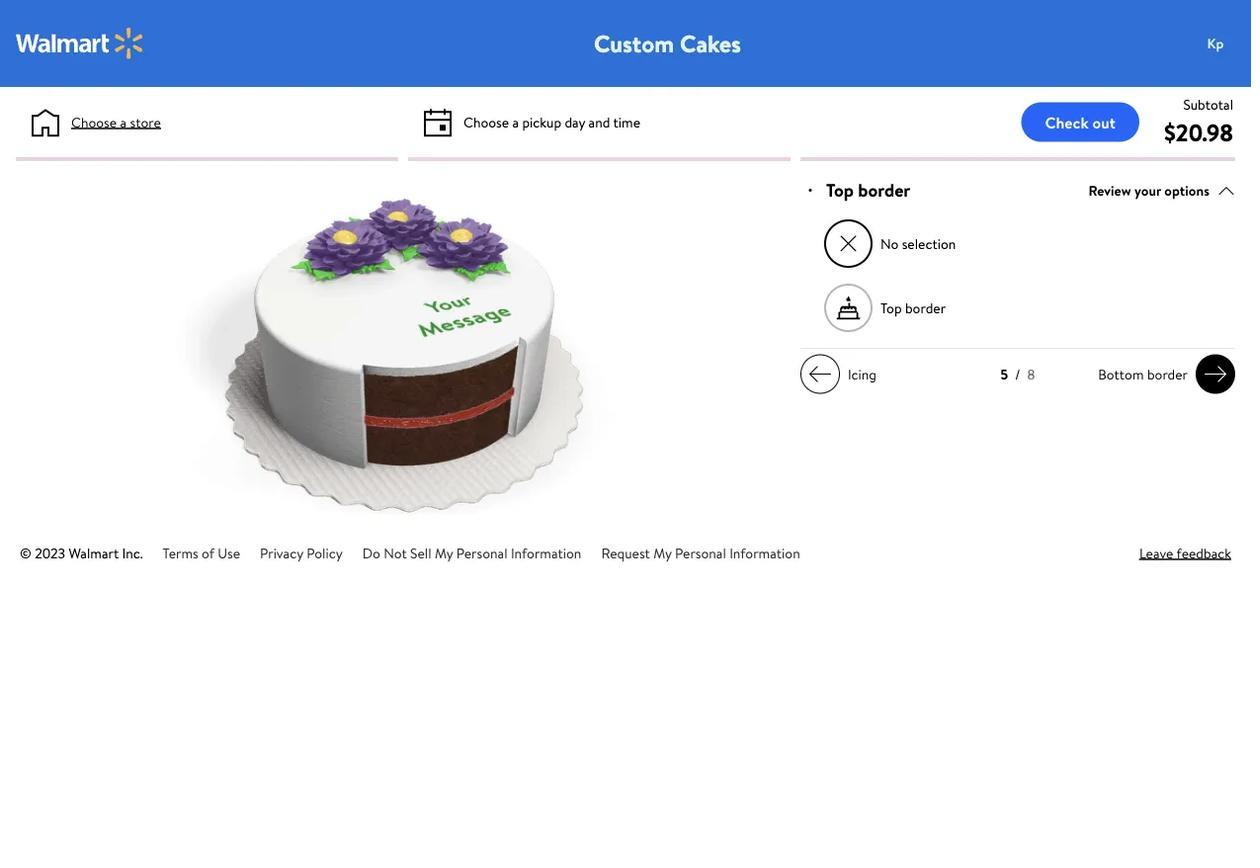 Task type: describe. For each thing, give the bounding box(es) containing it.
request my personal information link
[[601, 543, 800, 562]]

subtotal
[[1183, 94, 1233, 114]]

privacy policy
[[260, 543, 343, 562]]

2 vertical spatial border
[[1147, 364, 1188, 384]]

terms
[[163, 543, 198, 562]]

request
[[601, 543, 650, 562]]

options
[[1165, 181, 1210, 200]]

use
[[218, 543, 240, 562]]

day
[[565, 112, 585, 131]]

not
[[384, 543, 407, 562]]

1 horizontal spatial top
[[881, 298, 902, 317]]

cakes
[[680, 27, 741, 60]]

do
[[362, 543, 380, 562]]

do not sell my personal information
[[362, 543, 582, 562]]

review your options link
[[1088, 177, 1235, 204]]

walmart
[[69, 543, 119, 562]]

2 information from the left
[[730, 543, 800, 562]]

subtotal $20.98
[[1164, 94, 1233, 149]]

8
[[1027, 365, 1035, 384]]

review your options element
[[1088, 180, 1210, 201]]

sell
[[410, 543, 431, 562]]

1 personal from the left
[[456, 543, 508, 562]]

up arrow image
[[1218, 182, 1235, 199]]

of
[[202, 543, 214, 562]]

1 vertical spatial border
[[905, 298, 946, 317]]

a for pickup
[[512, 112, 519, 131]]

out
[[1093, 111, 1116, 133]]

review
[[1088, 181, 1131, 200]]

©
[[20, 543, 31, 562]]

$20.98
[[1164, 116, 1233, 149]]

remove image
[[838, 233, 859, 255]]

policy
[[307, 543, 343, 562]]

do not sell my personal information link
[[362, 543, 582, 562]]

choose for choose a pickup day and time
[[464, 112, 509, 131]]

icon for continue arrow image inside bottom border link
[[1204, 362, 1227, 386]]

/
[[1015, 365, 1020, 384]]

choose a store link
[[71, 112, 161, 132]]

icon for continue arrow image inside icing link
[[808, 362, 832, 386]]

1 my from the left
[[435, 543, 453, 562]]

check
[[1045, 111, 1089, 133]]

store
[[130, 112, 161, 131]]

leave feedback button
[[1139, 543, 1231, 563]]

feedback
[[1177, 543, 1231, 562]]

custom
[[594, 27, 674, 60]]

0 vertical spatial top border
[[826, 178, 911, 203]]

icing link
[[801, 354, 885, 394]]

privacy
[[260, 543, 303, 562]]



Task type: locate. For each thing, give the bounding box(es) containing it.
personal
[[456, 543, 508, 562], [675, 543, 726, 562]]

5 / 8
[[1001, 365, 1035, 384]]

information
[[511, 543, 582, 562], [730, 543, 800, 562]]

0 vertical spatial top
[[826, 178, 854, 203]]

a inside choose a store link
[[120, 112, 127, 131]]

0 horizontal spatial a
[[120, 112, 127, 131]]

2 a from the left
[[512, 112, 519, 131]]

top border down no selection
[[881, 298, 946, 317]]

icon for continue arrow image left icing
[[808, 362, 832, 386]]

selection
[[902, 234, 956, 253]]

bottom border
[[1098, 364, 1188, 384]]

your
[[1135, 181, 1161, 200]]

top down no
[[881, 298, 902, 317]]

bottom border link
[[1090, 354, 1235, 394]]

terms of use
[[163, 543, 240, 562]]

choose for choose a store
[[71, 112, 117, 131]]

2 personal from the left
[[675, 543, 726, 562]]

a
[[120, 112, 127, 131], [512, 112, 519, 131]]

bottom
[[1098, 364, 1144, 384]]

1 horizontal spatial personal
[[675, 543, 726, 562]]

1 choose from the left
[[71, 112, 117, 131]]

choose left pickup
[[464, 112, 509, 131]]

time
[[613, 112, 640, 131]]

no
[[881, 234, 899, 253]]

0 horizontal spatial icon for continue arrow image
[[808, 362, 832, 386]]

1 a from the left
[[120, 112, 127, 131]]

2 icon for continue arrow image from the left
[[1204, 362, 1227, 386]]

1 horizontal spatial choose
[[464, 112, 509, 131]]

top border
[[826, 178, 911, 203], [881, 298, 946, 317]]

choose a store
[[71, 112, 161, 131]]

1 horizontal spatial icon for continue arrow image
[[1204, 362, 1227, 386]]

1 icon for continue arrow image from the left
[[808, 362, 832, 386]]

review your options
[[1088, 181, 1210, 200]]

1 horizontal spatial information
[[730, 543, 800, 562]]

1 vertical spatial top
[[881, 298, 902, 317]]

my right sell
[[435, 543, 453, 562]]

personal right sell
[[456, 543, 508, 562]]

2 my from the left
[[653, 543, 672, 562]]

top border up 'remove' icon
[[826, 178, 911, 203]]

check out button
[[1021, 102, 1139, 142]]

custom cakes
[[594, 27, 741, 60]]

1 information from the left
[[511, 543, 582, 562]]

no selection
[[881, 234, 956, 253]]

privacy policy link
[[260, 543, 343, 562]]

check out
[[1045, 111, 1116, 133]]

kp
[[1207, 33, 1224, 53]]

leave feedback
[[1139, 543, 1231, 562]]

1 vertical spatial top border
[[881, 298, 946, 317]]

my
[[435, 543, 453, 562], [653, 543, 672, 562]]

a left store
[[120, 112, 127, 131]]

1 horizontal spatial my
[[653, 543, 672, 562]]

inc.
[[122, 543, 143, 562]]

5
[[1001, 365, 1008, 384]]

request my personal information
[[601, 543, 800, 562]]

terms of use link
[[163, 543, 240, 562]]

and
[[589, 112, 610, 131]]

0 horizontal spatial choose
[[71, 112, 117, 131]]

icon for continue arrow image right bottom border
[[1204, 362, 1227, 386]]

0 horizontal spatial top
[[826, 178, 854, 203]]

1 horizontal spatial a
[[512, 112, 519, 131]]

leave
[[1139, 543, 1174, 562]]

icon for continue arrow image
[[808, 362, 832, 386], [1204, 362, 1227, 386]]

2 choose from the left
[[464, 112, 509, 131]]

border up no
[[858, 178, 911, 203]]

choose
[[71, 112, 117, 131], [464, 112, 509, 131]]

a for store
[[120, 112, 127, 131]]

border
[[858, 178, 911, 203], [905, 298, 946, 317], [1147, 364, 1188, 384]]

0 horizontal spatial information
[[511, 543, 582, 562]]

top
[[826, 178, 854, 203], [881, 298, 902, 317]]

my right request
[[653, 543, 672, 562]]

choose left store
[[71, 112, 117, 131]]

0 vertical spatial border
[[858, 178, 911, 203]]

choose a pickup day and time
[[464, 112, 640, 131]]

top up 'remove' icon
[[826, 178, 854, 203]]

0 horizontal spatial personal
[[456, 543, 508, 562]]

icing
[[848, 364, 877, 384]]

a left pickup
[[512, 112, 519, 131]]

personal right request
[[675, 543, 726, 562]]

border down selection
[[905, 298, 946, 317]]

back to walmart.com image
[[16, 28, 144, 59]]

© 2023 walmart inc.
[[20, 543, 143, 562]]

pickup
[[522, 112, 561, 131]]

border right bottom
[[1147, 364, 1188, 384]]

2023
[[35, 543, 65, 562]]

kp button
[[1196, 24, 1251, 63]]

0 horizontal spatial my
[[435, 543, 453, 562]]



Task type: vqa. For each thing, say whether or not it's contained in the screenshot.
"Terms of Use" 'link'
yes



